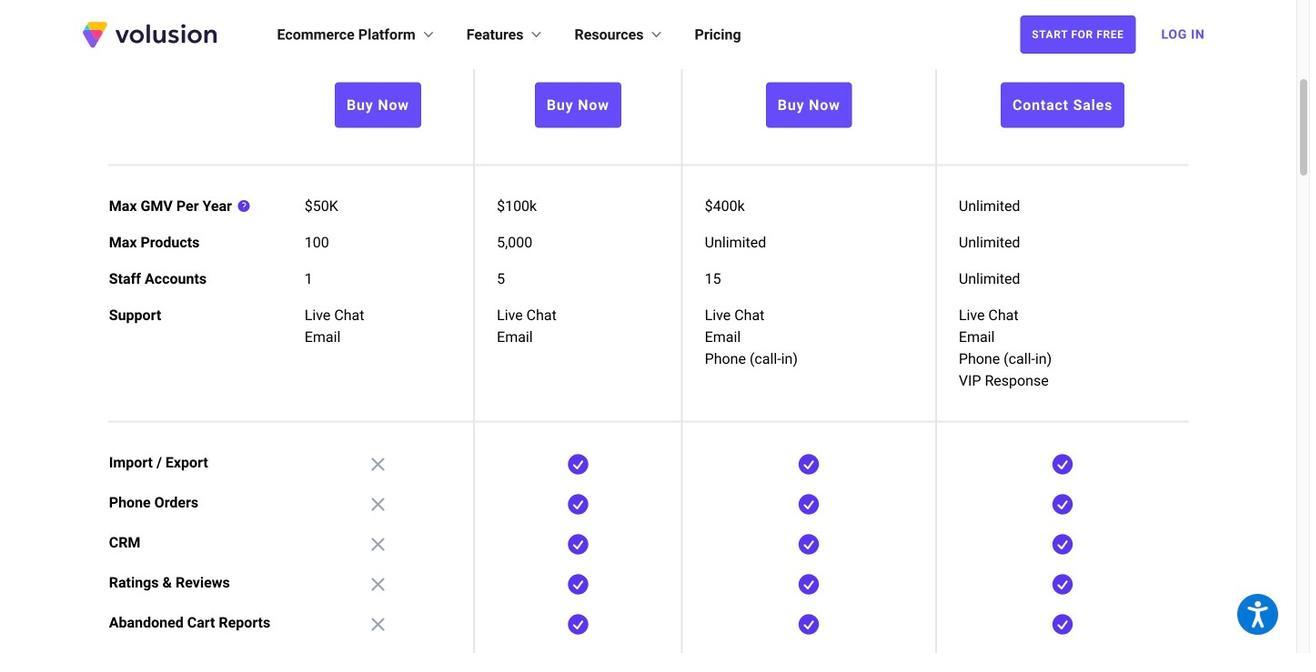 Task type: vqa. For each thing, say whether or not it's contained in the screenshot.
Open accessiBe: accessibility options, statement and help icon
yes



Task type: locate. For each thing, give the bounding box(es) containing it.
open accessibe: accessibility options, statement and help image
[[1248, 601, 1268, 628]]



